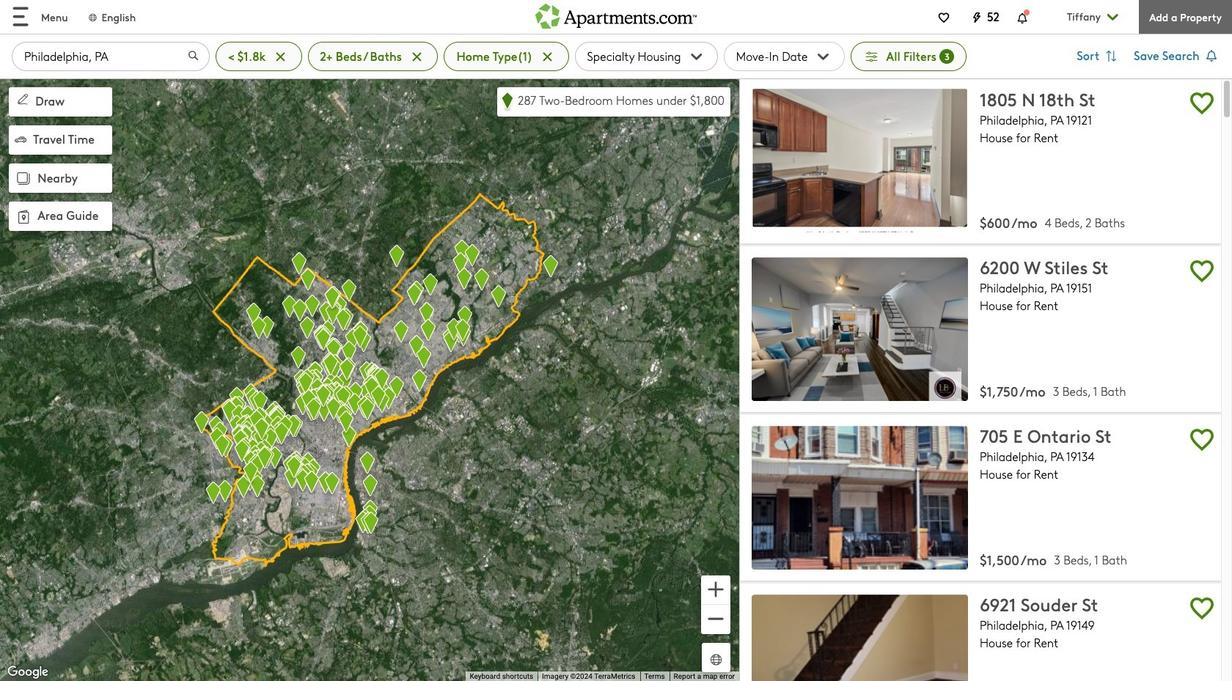 Task type: vqa. For each thing, say whether or not it's contained in the screenshot.
Building Photo - 6921 Souder St
yes



Task type: locate. For each thing, give the bounding box(es) containing it.
google image
[[4, 663, 52, 681]]

building photo - 6921 souder st image
[[752, 595, 968, 681]]

satellite view image
[[708, 651, 725, 668]]

margin image
[[15, 133, 26, 145], [13, 168, 34, 189], [13, 207, 34, 227]]

building photo - 1805 n 18th st image
[[752, 89, 968, 233]]

map region
[[0, 78, 739, 681]]



Task type: describe. For each thing, give the bounding box(es) containing it.
building photo - 705 e ontario st image
[[752, 426, 968, 570]]

Location or Point of Interest text field
[[12, 42, 210, 71]]

2 vertical spatial margin image
[[13, 207, 34, 227]]

0 vertical spatial margin image
[[15, 133, 26, 145]]

building photo - 6200 w stiles st image
[[752, 258, 968, 401]]

1 vertical spatial margin image
[[13, 168, 34, 189]]

margin image
[[15, 91, 31, 107]]

apartments.com logo image
[[535, 0, 697, 28]]



